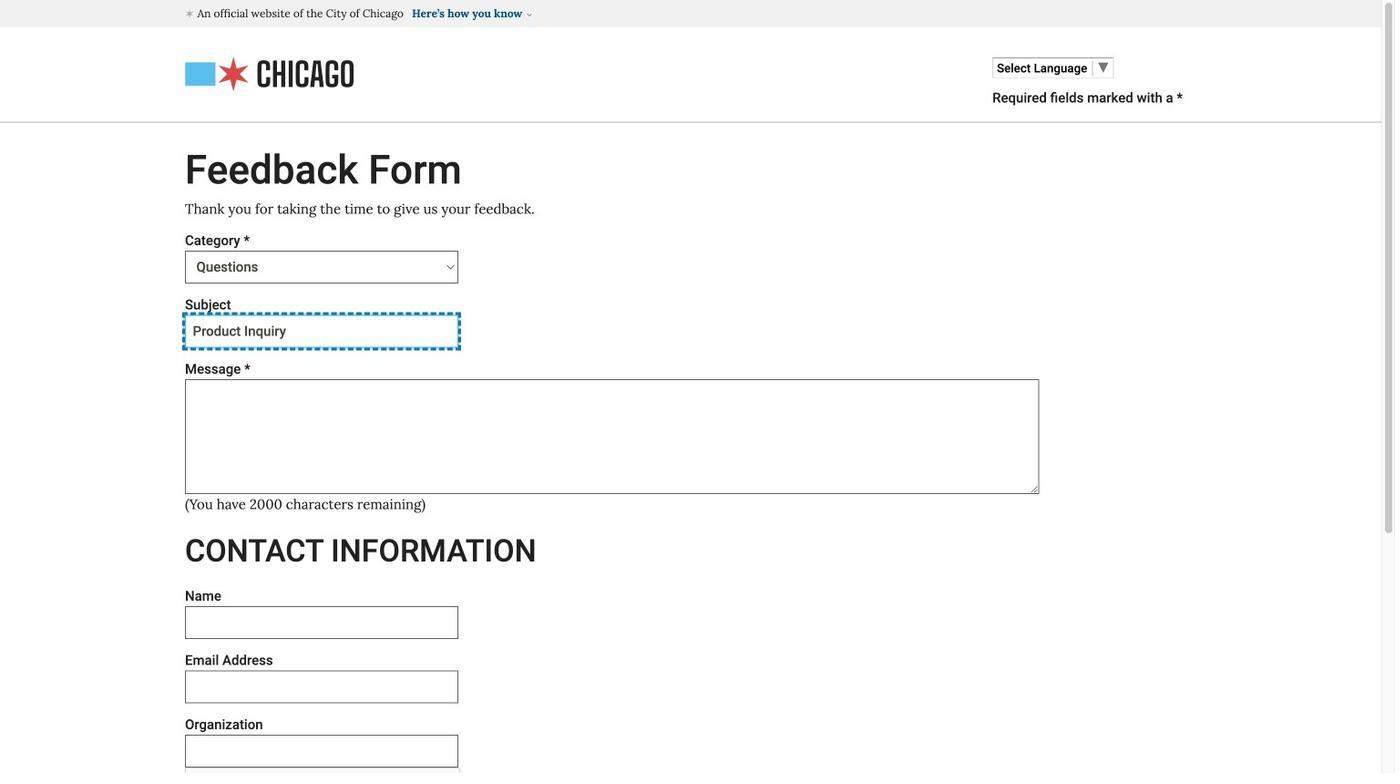 Task type: locate. For each thing, give the bounding box(es) containing it.
common.logo.alt image
[[185, 57, 249, 92]]

ORGANIZATION text field
[[185, 735, 459, 768]]

EMAIL text field
[[185, 670, 459, 703]]

banner
[[0, 27, 1382, 123]]

SUBJECT text field
[[185, 315, 459, 348]]



Task type: describe. For each thing, give the bounding box(es) containing it.
MESSAGE text field
[[185, 379, 1040, 494]]

NAME text field
[[185, 606, 459, 639]]

flag image
[[185, 5, 194, 23]]



